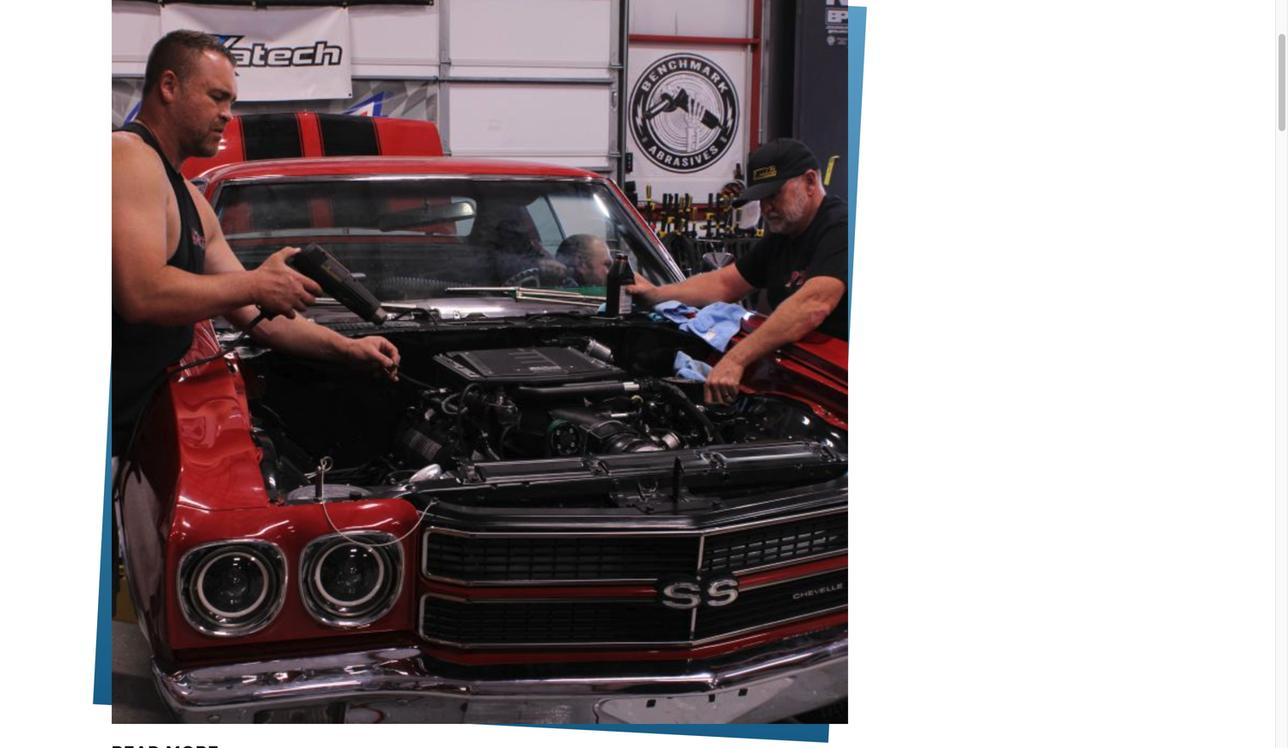 Task type: vqa. For each thing, say whether or not it's contained in the screenshot.
"Paul De Gelder underwater shooting dye" image
no



Task type: locate. For each thing, give the bounding box(es) containing it.
ryan works on his 1970 chevelle ss alongside jeff lutz. image
[[112, 0, 849, 724]]



